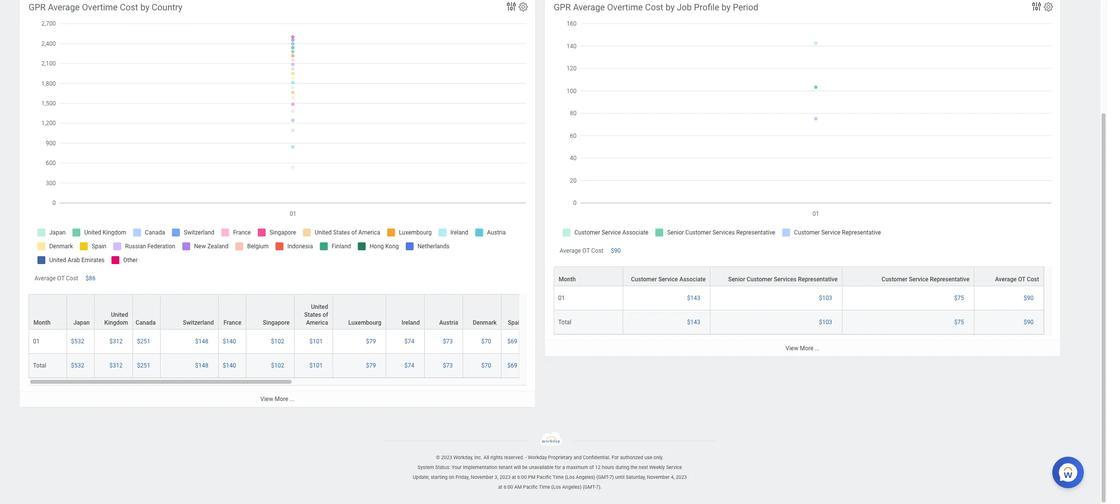 Task type: locate. For each thing, give the bounding box(es) containing it.
united states of america column header
[[295, 294, 333, 330]]

2 $73 button from the top
[[443, 362, 454, 370]]

more for gpr average overtime cost by job profile by period
[[800, 345, 814, 352]]

service for associate
[[658, 276, 678, 283]]

3,
[[495, 474, 498, 480]]

1 vertical spatial more
[[275, 396, 288, 403]]

2 $140 button from the top
[[223, 362, 238, 370]]

view more ...
[[786, 345, 820, 352], [260, 396, 294, 403]]

overtime inside 'element'
[[607, 2, 643, 12]]

row containing united states of america
[[29, 294, 937, 330]]

0 vertical spatial more
[[800, 345, 814, 352]]

at down will at the left of page
[[512, 474, 516, 480]]

... inside gpr average overtime cost by job profile by period 'element'
[[815, 345, 820, 352]]

2023 right 4,
[[676, 474, 687, 480]]

1 $143 from the top
[[687, 295, 700, 302]]

0 horizontal spatial united
[[111, 311, 128, 318]]

0 horizontal spatial by
[[140, 2, 150, 12]]

2 $70 from the top
[[481, 362, 491, 369]]

$73 button for $70 button corresponding to 2nd $69 button from the bottom
[[443, 338, 454, 345]]

0 vertical spatial month
[[559, 276, 576, 283]]

0 vertical spatial angeles)
[[576, 474, 595, 480]]

service
[[658, 276, 678, 283], [909, 276, 929, 283], [666, 465, 682, 470]]

friday,
[[456, 474, 470, 480]]

2 horizontal spatial ot
[[1018, 276, 1026, 283]]

$75
[[954, 295, 964, 302], [954, 319, 964, 326]]

1 vertical spatial $148
[[195, 362, 208, 369]]

united states of america
[[304, 304, 328, 326]]

ot inside gpr average overtime cost by country element
[[57, 275, 65, 282]]

1 vertical spatial $102
[[271, 362, 284, 369]]

01 inside gpr average overtime cost by country element
[[33, 338, 40, 345]]

1 configure and view chart data image from the left
[[506, 0, 517, 12]]

only.
[[654, 455, 664, 460]]

view inside gpr average overtime cost by job profile by period 'element'
[[786, 345, 799, 352]]

until
[[615, 474, 625, 480]]

pacific down the unavailable
[[537, 474, 552, 480]]

1 vertical spatial $74
[[404, 362, 414, 369]]

$70 button for 2nd $69 button from the top of the gpr average overtime cost by country element
[[481, 362, 493, 370]]

united inside united states of america
[[311, 304, 328, 310]]

time
[[553, 474, 564, 480], [539, 484, 550, 490]]

0 vertical spatial $103
[[819, 295, 832, 302]]

1 vertical spatial of
[[589, 465, 594, 470]]

gpr average overtime cost by job profile by period
[[554, 2, 758, 12]]

2 $70 button from the top
[[481, 362, 493, 370]]

0 vertical spatial $75 button
[[954, 294, 966, 302]]

1 $70 button from the top
[[481, 338, 493, 345]]

1 november from the left
[[471, 474, 493, 480]]

1 vertical spatial $90
[[1024, 295, 1034, 302]]

confidential.
[[583, 455, 611, 460]]

1 vertical spatial $69 button
[[507, 362, 519, 370]]

2 $312 button from the top
[[109, 362, 124, 370]]

total element
[[558, 317, 572, 326], [33, 360, 46, 369]]

1 vertical spatial $75
[[954, 319, 964, 326]]

united
[[311, 304, 328, 310], [111, 311, 128, 318]]

1 $103 from the top
[[819, 295, 832, 302]]

(los down for
[[551, 484, 561, 490]]

1 $312 from the top
[[109, 338, 123, 345]]

0 horizontal spatial november
[[471, 474, 493, 480]]

angeles)
[[576, 474, 595, 480], [562, 484, 582, 490]]

total for gpr average overtime cost by country
[[33, 362, 46, 369]]

1 $69 from the top
[[507, 338, 517, 345]]

2 vertical spatial $90
[[1024, 319, 1034, 326]]

$74 for $74 button for $70 button associated with 2nd $69 button from the top of the gpr average overtime cost by country element
[[404, 362, 414, 369]]

authorized
[[620, 455, 643, 460]]

$70 for $70 button corresponding to 2nd $69 button from the bottom
[[481, 338, 491, 345]]

... inside gpr average overtime cost by country element
[[290, 396, 294, 403]]

0 vertical spatial view more ...
[[786, 345, 820, 352]]

month button
[[554, 267, 623, 286], [29, 295, 67, 329]]

$532 button for $70 button associated with 2nd $69 button from the top of the gpr average overtime cost by country element
[[71, 362, 86, 370]]

of left 12
[[589, 465, 594, 470]]

2 $148 button from the top
[[195, 362, 210, 370]]

configure and view chart data image left configure gpr average overtime cost by job profile by period icon
[[1031, 0, 1043, 12]]

at
[[512, 474, 516, 480], [498, 484, 503, 490]]

overtime for job
[[607, 2, 643, 12]]

2 $73 from the top
[[443, 362, 453, 369]]

configure and view chart data image
[[506, 0, 517, 12], [1031, 0, 1043, 12]]

1 vertical spatial $70 button
[[481, 362, 493, 370]]

customer service associate button
[[623, 267, 710, 286]]

0 vertical spatial $73 button
[[443, 338, 454, 345]]

2 $103 button from the top
[[819, 318, 834, 326]]

2 $79 from the top
[[366, 362, 376, 369]]

month button inside column header
[[29, 295, 67, 329]]

2 configure and view chart data image from the left
[[1031, 0, 1043, 12]]

1 $75 from the top
[[954, 295, 964, 302]]

1 vertical spatial $69
[[507, 362, 517, 369]]

1 $251 button from the top
[[137, 338, 152, 345]]

0 vertical spatial $148 button
[[195, 338, 210, 345]]

01 element inside gpr average overtime cost by country element
[[33, 336, 40, 345]]

$143 button
[[687, 294, 702, 302], [687, 318, 702, 326]]

1 $140 from the top
[[223, 338, 236, 345]]

0 vertical spatial $312 button
[[109, 338, 124, 345]]

1 vertical spatial $73
[[443, 362, 453, 369]]

1 $70 from the top
[[481, 338, 491, 345]]

1 $79 from the top
[[366, 338, 376, 345]]

$312
[[109, 338, 123, 345], [109, 362, 123, 369]]

0 horizontal spatial view more ...
[[260, 396, 294, 403]]

$312 button
[[109, 338, 124, 345], [109, 362, 124, 370]]

of
[[323, 311, 328, 318], [589, 465, 594, 470]]

$101 button for $140 button related to $70 button corresponding to 2nd $69 button from the bottom's $532 button $102 button
[[310, 338, 324, 345]]

0 horizontal spatial 6:00
[[504, 484, 513, 490]]

(gmt- down 12
[[583, 484, 596, 490]]

$73 button
[[443, 338, 454, 345], [443, 362, 454, 370]]

2 $140 from the top
[[223, 362, 236, 369]]

$148 for $140 button related to $70 button corresponding to 2nd $69 button from the bottom's $532 button the $148 button
[[195, 338, 208, 345]]

0 horizontal spatial view
[[260, 396, 273, 403]]

$251 button for '$312' button for $70 button associated with 2nd $69 button from the top of the gpr average overtime cost by country element $532 button
[[137, 362, 152, 370]]

0 vertical spatial at
[[512, 474, 516, 480]]

1 vertical spatial at
[[498, 484, 503, 490]]

$101 button
[[310, 338, 324, 345], [310, 362, 324, 370]]

$73
[[443, 338, 453, 345], [443, 362, 453, 369]]

2 $103 from the top
[[819, 319, 832, 326]]

2 representative from the left
[[930, 276, 970, 283]]

$70 for $70 button associated with 2nd $69 button from the top of the gpr average overtime cost by country element
[[481, 362, 491, 369]]

more for gpr average overtime cost by country
[[275, 396, 288, 403]]

01 element inside gpr average overtime cost by job profile by period 'element'
[[558, 293, 565, 302]]

switzerland
[[183, 319, 214, 326]]

more
[[800, 345, 814, 352], [275, 396, 288, 403]]

$148
[[195, 338, 208, 345], [195, 362, 208, 369]]

1 horizontal spatial by
[[666, 2, 675, 12]]

total
[[558, 319, 572, 326], [33, 362, 46, 369]]

1 customer from the left
[[631, 276, 657, 283]]

0 vertical spatial $251
[[137, 338, 150, 345]]

$140 for $140 button related to $70 button corresponding to 2nd $69 button from the bottom's $532 button
[[223, 338, 236, 345]]

0 horizontal spatial configure and view chart data image
[[506, 0, 517, 12]]

1 vertical spatial view more ... link
[[20, 391, 535, 407]]

customer service representative button
[[843, 267, 974, 286]]

united states of america button
[[295, 295, 333, 329]]

2023 right 3,
[[500, 474, 511, 480]]

1 vertical spatial total element
[[33, 360, 46, 369]]

1 $73 button from the top
[[443, 338, 454, 345]]

1 $74 from the top
[[404, 338, 414, 345]]

0 vertical spatial time
[[553, 474, 564, 480]]

cost
[[120, 2, 138, 12], [645, 2, 664, 12], [591, 247, 604, 254], [66, 275, 78, 282], [1027, 276, 1039, 283]]

1 vertical spatial ...
[[290, 396, 294, 403]]

time down for
[[553, 474, 564, 480]]

1 $75 button from the top
[[954, 294, 966, 302]]

1 $103 button from the top
[[819, 294, 834, 302]]

average ot cost for gpr average overtime cost by country
[[34, 275, 78, 282]]

associate
[[680, 276, 706, 283]]

0 vertical spatial $75
[[954, 295, 964, 302]]

rights
[[490, 455, 503, 460]]

1 $73 from the top
[[443, 338, 453, 345]]

row
[[554, 267, 1044, 286], [554, 286, 1044, 310], [29, 294, 937, 330], [554, 310, 1044, 335], [29, 330, 937, 354], [29, 354, 937, 378]]

01 element for gpr average overtime cost by country
[[33, 336, 40, 345]]

cost inside average ot cost popup button
[[1027, 276, 1039, 283]]

1 $101 from the top
[[310, 338, 323, 345]]

united up states
[[311, 304, 328, 310]]

2 gpr from the left
[[554, 2, 571, 12]]

1 horizontal spatial total element
[[558, 317, 572, 326]]

november down implementation
[[471, 474, 493, 480]]

6:00 left am
[[504, 484, 513, 490]]

1 horizontal spatial view
[[786, 345, 799, 352]]

services
[[774, 276, 797, 283]]

gpr average overtime cost by country
[[29, 2, 183, 12]]

$148 inside row
[[195, 338, 208, 345]]

view more ... for gpr average overtime cost by job profile by period
[[786, 345, 820, 352]]

$79 button for $74 button for $70 button corresponding to 2nd $69 button from the bottom
[[366, 338, 377, 345]]

(los
[[565, 474, 575, 480], [551, 484, 561, 490]]

1 $140 button from the top
[[223, 338, 238, 345]]

at down 3,
[[498, 484, 503, 490]]

average ot cost for gpr average overtime cost by job profile by period
[[560, 247, 604, 254]]

1 $251 from the top
[[137, 338, 150, 345]]

denmark button
[[463, 295, 501, 329]]

1 vertical spatial $532
[[71, 362, 84, 369]]

of up the america
[[323, 311, 328, 318]]

0 vertical spatial 01
[[558, 295, 565, 302]]

2 $74 from the top
[[404, 362, 414, 369]]

© 2023 workday, inc. all rights reserved. - workday proprietary and confidential. for authorized use only. system status: your implementation tenant will be unavailable for a maximum of 12 hours during the next weekly service update; starting on friday, november 3, 2023 at 6:00 pm pacific time (los angeles) (gmt-7) until saturday, november 4, 2023 at 6:00 am pacific time (los angeles) (gmt-7).
[[413, 455, 687, 490]]

$103
[[819, 295, 832, 302], [819, 319, 832, 326]]

$532 for $70 button associated with 2nd $69 button from the top of the gpr average overtime cost by country element $532 button
[[71, 362, 84, 369]]

1 vertical spatial 6:00
[[504, 484, 513, 490]]

1 $143 button from the top
[[687, 294, 702, 302]]

2 $143 from the top
[[687, 319, 700, 326]]

2 $69 from the top
[[507, 362, 517, 369]]

configure gpr average overtime cost by job profile by period image
[[1043, 1, 1054, 12]]

1 by from the left
[[140, 2, 150, 12]]

$74 button for $70 button associated with 2nd $69 button from the top of the gpr average overtime cost by country element
[[404, 362, 416, 370]]

view more ... inside gpr average overtime cost by country element
[[260, 396, 294, 403]]

0 horizontal spatial (los
[[551, 484, 561, 490]]

footer
[[0, 432, 1100, 492]]

france button
[[219, 295, 246, 329]]

1 $102 button from the top
[[271, 338, 286, 345]]

$532 button for $70 button corresponding to 2nd $69 button from the bottom
[[71, 338, 86, 345]]

by for job
[[666, 2, 675, 12]]

of inside © 2023 workday, inc. all rights reserved. - workday proprietary and confidential. for authorized use only. system status: your implementation tenant will be unavailable for a maximum of 12 hours during the next weekly service update; starting on friday, november 3, 2023 at 6:00 pm pacific time (los angeles) (gmt-7) until saturday, november 4, 2023 at 6:00 am pacific time (los angeles) (gmt-7).
[[589, 465, 594, 470]]

configure and view chart data image inside gpr average overtime cost by country element
[[506, 0, 517, 12]]

workday
[[528, 455, 547, 460]]

$101 for $102 button corresponding to $70 button associated with 2nd $69 button from the top of the gpr average overtime cost by country element $532 button $140 button
[[310, 362, 323, 369]]

row containing month
[[554, 267, 1044, 286]]

0 vertical spatial $90 button
[[611, 247, 622, 255]]

4,
[[671, 474, 675, 480]]

0 vertical spatial $251 button
[[137, 338, 152, 345]]

0 vertical spatial $74
[[404, 338, 414, 345]]

japan column header
[[67, 294, 95, 330]]

2 $251 from the top
[[137, 362, 150, 369]]

2023 right ©
[[441, 455, 452, 460]]

$251
[[137, 338, 150, 345], [137, 362, 150, 369]]

0 vertical spatial 6:00
[[517, 474, 527, 480]]

2 $75 from the top
[[954, 319, 964, 326]]

view more ... for gpr average overtime cost by country
[[260, 396, 294, 403]]

the
[[631, 465, 638, 470]]

average
[[48, 2, 80, 12], [573, 2, 605, 12], [560, 247, 581, 254], [34, 275, 56, 282], [995, 276, 1017, 283]]

view inside gpr average overtime cost by country element
[[260, 396, 273, 403]]

0 vertical spatial $532
[[71, 338, 84, 345]]

1 $79 button from the top
[[366, 338, 377, 345]]

0 vertical spatial $69 button
[[507, 338, 519, 345]]

average ot cost button
[[975, 267, 1044, 286]]

1 horizontal spatial month
[[559, 276, 576, 283]]

ot
[[583, 247, 590, 254], [57, 275, 65, 282], [1018, 276, 1026, 283]]

$102 button for $140 button related to $70 button corresponding to 2nd $69 button from the bottom's $532 button
[[271, 338, 286, 345]]

1 $74 button from the top
[[404, 338, 416, 345]]

view
[[786, 345, 799, 352], [260, 396, 273, 403]]

$90 button
[[611, 247, 622, 255], [1024, 294, 1035, 302], [1024, 318, 1035, 326]]

1 horizontal spatial united
[[311, 304, 328, 310]]

7)
[[610, 474, 614, 480]]

0 horizontal spatial (gmt-
[[583, 484, 596, 490]]

0 vertical spatial 01 element
[[558, 293, 565, 302]]

month column header
[[29, 294, 67, 330]]

denmark column header
[[463, 294, 502, 330]]

$102 button for $70 button associated with 2nd $69 button from the top of the gpr average overtime cost by country element $532 button $140 button
[[271, 362, 286, 370]]

$143 button for the $75 button associated with the middle the $90 'button'
[[687, 294, 702, 302]]

2 $101 button from the top
[[310, 362, 324, 370]]

0 horizontal spatial total element
[[33, 360, 46, 369]]

0 vertical spatial $69
[[507, 338, 517, 345]]

0 vertical spatial $532 button
[[71, 338, 86, 345]]

senior
[[728, 276, 745, 283]]

$79 for $79 button related to $74 button for $70 button associated with 2nd $69 button from the top of the gpr average overtime cost by country element
[[366, 362, 376, 369]]

0 horizontal spatial customer
[[631, 276, 657, 283]]

view more ... link inside gpr average overtime cost by country element
[[20, 391, 535, 407]]

$79 button
[[366, 338, 377, 345], [366, 362, 377, 370]]

1 overtime from the left
[[82, 2, 118, 12]]

0 vertical spatial $70 button
[[481, 338, 493, 345]]

1 vertical spatial $79 button
[[366, 362, 377, 370]]

1 representative from the left
[[798, 276, 838, 283]]

1 $148 from the top
[[195, 338, 208, 345]]

2 $532 from the top
[[71, 362, 84, 369]]

©
[[436, 455, 440, 460]]

average ot cost inside gpr average overtime cost by country element
[[34, 275, 78, 282]]

2 $101 from the top
[[310, 362, 323, 369]]

total element inside gpr average overtime cost by country element
[[33, 360, 46, 369]]

$140 button
[[223, 338, 238, 345], [223, 362, 238, 370]]

0 vertical spatial $148
[[195, 338, 208, 345]]

by left job
[[666, 2, 675, 12]]

$70 button for 2nd $69 button from the bottom
[[481, 338, 493, 345]]

(los down maximum
[[565, 474, 575, 480]]

view more ... inside gpr average overtime cost by job profile by period 'element'
[[786, 345, 820, 352]]

0 vertical spatial $103 button
[[819, 294, 834, 302]]

2 horizontal spatial 2023
[[676, 474, 687, 480]]

12
[[595, 465, 601, 470]]

$74 for $74 button for $70 button corresponding to 2nd $69 button from the bottom
[[404, 338, 414, 345]]

america
[[306, 319, 328, 326]]

6:00 left pm
[[517, 474, 527, 480]]

united up kingdom on the bottom left
[[111, 311, 128, 318]]

1 $101 button from the top
[[310, 338, 324, 345]]

01 for gpr average overtime cost by country
[[33, 338, 40, 345]]

$79 button for $74 button for $70 button associated with 2nd $69 button from the top of the gpr average overtime cost by country element
[[366, 362, 377, 370]]

0 horizontal spatial overtime
[[82, 2, 118, 12]]

austria column header
[[425, 294, 463, 330]]

1 vertical spatial pacific
[[523, 484, 538, 490]]

your
[[452, 465, 462, 470]]

view more ... link
[[545, 340, 1061, 356], [20, 391, 535, 407]]

1 vertical spatial $73 button
[[443, 362, 454, 370]]

inc.
[[474, 455, 482, 460]]

0 vertical spatial $140
[[223, 338, 236, 345]]

2 $74 button from the top
[[404, 362, 416, 370]]

by left country
[[140, 2, 150, 12]]

$143 for the $75 button for bottom the $90 'button''s $143 button
[[687, 319, 700, 326]]

01 element
[[558, 293, 565, 302], [33, 336, 40, 345]]

configure and view chart data image inside gpr average overtime cost by job profile by period 'element'
[[1031, 0, 1043, 12]]

$148 for the $148 button corresponding to $70 button associated with 2nd $69 button from the top of the gpr average overtime cost by country element $532 button $140 button
[[195, 362, 208, 369]]

0 horizontal spatial ...
[[290, 396, 294, 403]]

2 overtime from the left
[[607, 2, 643, 12]]

$532 button
[[71, 338, 86, 345], [71, 362, 86, 370]]

2 $102 button from the top
[[271, 362, 286, 370]]

0 vertical spatial $102 button
[[271, 338, 286, 345]]

1 vertical spatial $140 button
[[223, 362, 238, 370]]

more inside gpr average overtime cost by job profile by period 'element'
[[800, 345, 814, 352]]

1 gpr from the left
[[29, 2, 46, 12]]

1 horizontal spatial customer
[[747, 276, 773, 283]]

gpr inside 'element'
[[554, 2, 571, 12]]

2 $251 button from the top
[[137, 362, 152, 370]]

2 by from the left
[[666, 2, 675, 12]]

$70 button
[[481, 338, 493, 345], [481, 362, 493, 370]]

$140
[[223, 338, 236, 345], [223, 362, 236, 369]]

0 vertical spatial total element
[[558, 317, 572, 326]]

0 vertical spatial $143
[[687, 295, 700, 302]]

1 horizontal spatial ot
[[583, 247, 590, 254]]

2 $312 from the top
[[109, 362, 123, 369]]

1 vertical spatial view more ...
[[260, 396, 294, 403]]

1 horizontal spatial representative
[[930, 276, 970, 283]]

united for kingdom
[[111, 311, 128, 318]]

update;
[[413, 474, 430, 480]]

$148 button
[[195, 338, 210, 345], [195, 362, 210, 370]]

$74
[[404, 338, 414, 345], [404, 362, 414, 369]]

2 $148 from the top
[[195, 362, 208, 369]]

1 horizontal spatial 01 element
[[558, 293, 565, 302]]

$251 button
[[137, 338, 152, 345], [137, 362, 152, 370]]

1 $532 button from the top
[[71, 338, 86, 345]]

2 $75 button from the top
[[954, 318, 966, 326]]

2 customer from the left
[[747, 276, 773, 283]]

0 vertical spatial $143 button
[[687, 294, 702, 302]]

1 $102 from the top
[[271, 338, 284, 345]]

by right profile
[[722, 2, 731, 12]]

$69
[[507, 338, 517, 345], [507, 362, 517, 369]]

configure and view chart data image left configure gpr average overtime cost by country 'icon'
[[506, 0, 517, 12]]

3 customer from the left
[[882, 276, 908, 283]]

2 $79 button from the top
[[366, 362, 377, 370]]

time down the unavailable
[[539, 484, 550, 490]]

1 horizontal spatial configure and view chart data image
[[1031, 0, 1043, 12]]

$148 button for $140 button related to $70 button corresponding to 2nd $69 button from the bottom's $532 button
[[195, 338, 210, 345]]

2 november from the left
[[647, 474, 670, 480]]

1 vertical spatial $312
[[109, 362, 123, 369]]

2 horizontal spatial by
[[722, 2, 731, 12]]

1 horizontal spatial of
[[589, 465, 594, 470]]

row for 01 element in gpr average overtime cost by country element
[[29, 294, 937, 330]]

november down the weekly
[[647, 474, 670, 480]]

1 $532 from the top
[[71, 338, 84, 345]]

$103 button for the $75 button associated with the middle the $90 'button''s $143 button
[[819, 294, 834, 302]]

1 horizontal spatial total
[[558, 319, 572, 326]]

service inside © 2023 workday, inc. all rights reserved. - workday proprietary and confidential. for authorized use only. system status: your implementation tenant will be unavailable for a maximum of 12 hours during the next weekly service update; starting on friday, november 3, 2023 at 6:00 pm pacific time (los angeles) (gmt-7) until saturday, november 4, 2023 at 6:00 am pacific time (los angeles) (gmt-7).
[[666, 465, 682, 470]]

1 horizontal spatial 2023
[[500, 474, 511, 480]]

canada
[[136, 319, 156, 326]]

1 horizontal spatial view more ... link
[[545, 340, 1061, 356]]

united inside united kingdom
[[111, 311, 128, 318]]

1 $148 button from the top
[[195, 338, 210, 345]]

(gmt- up 7). at the bottom of page
[[597, 474, 610, 480]]

2 $532 button from the top
[[71, 362, 86, 370]]

0 horizontal spatial ot
[[57, 275, 65, 282]]

1 vertical spatial $75 button
[[954, 318, 966, 326]]

more inside gpr average overtime cost by country element
[[275, 396, 288, 403]]

1 $312 button from the top
[[109, 338, 124, 345]]

1 vertical spatial (gmt-
[[583, 484, 596, 490]]

2 $143 button from the top
[[687, 318, 702, 326]]

$75 button for the middle the $90 'button'
[[954, 294, 966, 302]]

1 vertical spatial month button
[[29, 295, 67, 329]]

01 right the spain popup button
[[558, 295, 565, 302]]

0 vertical spatial total
[[558, 319, 572, 326]]

01 down month column header
[[33, 338, 40, 345]]

$251 for $70 button associated with 2nd $69 button from the top of the gpr average overtime cost by country element $532 button
[[137, 362, 150, 369]]

0 horizontal spatial more
[[275, 396, 288, 403]]

...
[[815, 345, 820, 352], [290, 396, 294, 403]]

1 horizontal spatial 01
[[558, 295, 565, 302]]

1 vertical spatial 01
[[33, 338, 40, 345]]

1 vertical spatial $140
[[223, 362, 236, 369]]

representative
[[798, 276, 838, 283], [930, 276, 970, 283]]

total inside gpr average overtime cost by country element
[[33, 362, 46, 369]]

total element inside gpr average overtime cost by job profile by period 'element'
[[558, 317, 572, 326]]

total inside gpr average overtime cost by job profile by period 'element'
[[558, 319, 572, 326]]

france column header
[[219, 294, 246, 330]]

$90 for topmost the $90 'button'
[[611, 247, 621, 254]]

7).
[[596, 484, 602, 490]]

(gmt-
[[597, 474, 610, 480], [583, 484, 596, 490]]

01 inside gpr average overtime cost by job profile by period 'element'
[[558, 295, 565, 302]]

pacific down pm
[[523, 484, 538, 490]]



Task type: describe. For each thing, give the bounding box(es) containing it.
$140 for $70 button associated with 2nd $69 button from the top of the gpr average overtime cost by country element $532 button $140 button
[[223, 362, 236, 369]]

service for representative
[[909, 276, 929, 283]]

row for total 'element' within gpr average overtime cost by country element
[[29, 330, 937, 354]]

01 for gpr average overtime cost by job profile by period
[[558, 295, 565, 302]]

0 horizontal spatial at
[[498, 484, 503, 490]]

profile
[[694, 2, 720, 12]]

$101 button for $102 button corresponding to $70 button associated with 2nd $69 button from the top of the gpr average overtime cost by country element $532 button $140 button
[[310, 362, 324, 370]]

$143 button for the $75 button for bottom the $90 'button'
[[687, 318, 702, 326]]

0 horizontal spatial 2023
[[441, 455, 452, 460]]

01 element for gpr average overtime cost by job profile by period
[[558, 293, 565, 302]]

configure and view chart data image for gpr average overtime cost by country
[[506, 0, 517, 12]]

next
[[639, 465, 648, 470]]

customer for customer service associate
[[631, 276, 657, 283]]

$86 button
[[86, 274, 97, 282]]

proprietary
[[548, 455, 572, 460]]

month inside column header
[[34, 319, 51, 326]]

$148 button for $70 button associated with 2nd $69 button from the top of the gpr average overtime cost by country element $532 button $140 button
[[195, 362, 210, 370]]

... for gpr average overtime cost by job profile by period
[[815, 345, 820, 352]]

1 horizontal spatial month button
[[554, 267, 623, 286]]

senior customer services representative
[[728, 276, 838, 283]]

1 $69 button from the top
[[507, 338, 519, 345]]

country
[[152, 2, 183, 12]]

pm
[[528, 474, 536, 480]]

$74 button for $70 button corresponding to 2nd $69 button from the bottom
[[404, 338, 416, 345]]

0 horizontal spatial time
[[539, 484, 550, 490]]

customer inside popup button
[[747, 276, 773, 283]]

ireland button
[[386, 295, 424, 329]]

tenant
[[499, 465, 513, 470]]

$86
[[86, 275, 96, 282]]

configure gpr average overtime cost by country image
[[518, 1, 529, 12]]

switzerland column header
[[161, 294, 219, 330]]

a
[[562, 465, 565, 470]]

hours
[[602, 465, 614, 470]]

united for states
[[311, 304, 328, 310]]

austria button
[[425, 295, 463, 329]]

gpr for gpr average overtime cost by country
[[29, 2, 46, 12]]

status:
[[435, 465, 451, 470]]

during
[[616, 465, 629, 470]]

of inside united states of america
[[323, 311, 328, 318]]

gpr average overtime cost by job profile by period element
[[545, 0, 1061, 356]]

view more ... link for gpr average overtime cost by job profile by period
[[545, 340, 1061, 356]]

total element for gpr average overtime cost by country
[[33, 360, 46, 369]]

ot for gpr average overtime cost by country
[[57, 275, 65, 282]]

customer for customer service representative
[[882, 276, 908, 283]]

states
[[304, 311, 321, 318]]

starting
[[431, 474, 448, 480]]

$251 button for '$312' button associated with $70 button corresponding to 2nd $69 button from the bottom's $532 button
[[137, 338, 152, 345]]

singapore
[[263, 319, 290, 326]]

spain button
[[502, 295, 527, 329]]

$312 for $70 button associated with 2nd $69 button from the top of the gpr average overtime cost by country element $532 button
[[109, 362, 123, 369]]

$140 button for $70 button corresponding to 2nd $69 button from the bottom's $532 button
[[223, 338, 238, 345]]

$90 for bottom the $90 'button'
[[1024, 319, 1034, 326]]

saturday,
[[626, 474, 646, 480]]

0 vertical spatial (los
[[565, 474, 575, 480]]

customer service associate
[[631, 276, 706, 283]]

$75 for the $75 button associated with the middle the $90 'button'
[[954, 295, 964, 302]]

$75 button for bottom the $90 'button'
[[954, 318, 966, 326]]

$79 for $79 button associated with $74 button for $70 button corresponding to 2nd $69 button from the bottom
[[366, 338, 376, 345]]

-
[[526, 455, 527, 460]]

spain
[[508, 319, 523, 326]]

$312 button for $70 button associated with 2nd $69 button from the top of the gpr average overtime cost by country element $532 button
[[109, 362, 124, 370]]

1 horizontal spatial 6:00
[[517, 474, 527, 480]]

france
[[224, 319, 241, 326]]

senior customer services representative button
[[711, 267, 842, 286]]

$532 for $70 button corresponding to 2nd $69 button from the bottom's $532 button
[[71, 338, 84, 345]]

... for gpr average overtime cost by country
[[290, 396, 294, 403]]

canada button
[[133, 295, 160, 329]]

$140 button for $70 button associated with 2nd $69 button from the top of the gpr average overtime cost by country element $532 button
[[223, 362, 238, 370]]

row for total 'element' inside gpr average overtime cost by job profile by period 'element'
[[554, 286, 1044, 310]]

austria
[[439, 319, 458, 326]]

$312 for $70 button corresponding to 2nd $69 button from the bottom's $532 button
[[109, 338, 123, 345]]

be
[[522, 465, 528, 470]]

$73 for $73 button for $70 button associated with 2nd $69 button from the top of the gpr average overtime cost by country element
[[443, 362, 453, 369]]

singapore column header
[[246, 294, 295, 330]]

total element for gpr average overtime cost by job profile by period
[[558, 317, 572, 326]]

footer containing © 2023 workday, inc. all rights reserved. - workday proprietary and confidential. for authorized use only. system status: your implementation tenant will be unavailable for a maximum of 12 hours during the next weekly service update; starting on friday, november 3, 2023 at 6:00 pm pacific time (los angeles) (gmt-7) until saturday, november 4, 2023 at 6:00 am pacific time (los angeles) (gmt-7).
[[0, 432, 1100, 492]]

system
[[418, 465, 434, 470]]

use
[[645, 455, 652, 460]]

2 $69 button from the top
[[507, 362, 519, 370]]

average ot cost inside average ot cost popup button
[[995, 276, 1039, 283]]

canada column header
[[133, 294, 161, 330]]

2 vertical spatial $90 button
[[1024, 318, 1035, 326]]

$103 button for the $75 button for bottom the $90 'button''s $143 button
[[819, 318, 834, 326]]

for
[[555, 465, 561, 470]]

0 vertical spatial pacific
[[537, 474, 552, 480]]

3 by from the left
[[722, 2, 731, 12]]

ireland column header
[[386, 294, 425, 330]]

gpr for gpr average overtime cost by job profile by period
[[554, 2, 571, 12]]

weekly
[[649, 465, 665, 470]]

ot for gpr average overtime cost by job profile by period
[[583, 247, 590, 254]]

representative inside popup button
[[798, 276, 838, 283]]

1 vertical spatial (los
[[551, 484, 561, 490]]

2 $102 from the top
[[271, 362, 284, 369]]

ot inside popup button
[[1018, 276, 1026, 283]]

period
[[733, 2, 758, 12]]

workday,
[[454, 455, 473, 460]]

1 vertical spatial $90 button
[[1024, 294, 1035, 302]]

am
[[514, 484, 522, 490]]

overtime for country
[[82, 2, 118, 12]]

by for country
[[140, 2, 150, 12]]

view for gpr average overtime cost by job profile by period
[[786, 345, 799, 352]]

customer service representative
[[882, 276, 970, 283]]

view more ... link for gpr average overtime cost by country
[[20, 391, 535, 407]]

maximum
[[566, 465, 588, 470]]

for
[[612, 455, 619, 460]]

$312 button for $70 button corresponding to 2nd $69 button from the bottom's $532 button
[[109, 338, 124, 345]]

$73 for $73 button corresponding to $70 button corresponding to 2nd $69 button from the bottom
[[443, 338, 453, 345]]

implementation
[[463, 465, 497, 470]]

kingdom
[[104, 319, 128, 326]]

representative inside popup button
[[930, 276, 970, 283]]

united kingdom button
[[95, 295, 133, 329]]

will
[[514, 465, 521, 470]]

reserved.
[[504, 455, 524, 460]]

row for 01 element inside gpr average overtime cost by job profile by period 'element'
[[554, 267, 1044, 286]]

and
[[574, 455, 582, 460]]

denmark
[[473, 319, 497, 326]]

luxembourg
[[348, 319, 381, 326]]

singapore button
[[246, 295, 294, 329]]

workday assistant region
[[1053, 453, 1088, 488]]

$90 for the middle the $90 'button'
[[1024, 295, 1034, 302]]

$69 for 2nd $69 button from the top of the gpr average overtime cost by country element
[[507, 362, 517, 369]]

all
[[484, 455, 489, 460]]

$143 for the $75 button associated with the middle the $90 'button''s $143 button
[[687, 295, 700, 302]]

0 vertical spatial (gmt-
[[597, 474, 610, 480]]

japan button
[[67, 295, 94, 329]]

view for gpr average overtime cost by country
[[260, 396, 273, 403]]

luxembourg button
[[333, 295, 386, 329]]

$251 for $70 button corresponding to 2nd $69 button from the bottom's $532 button
[[137, 338, 150, 345]]

$73 button for $70 button associated with 2nd $69 button from the top of the gpr average overtime cost by country element
[[443, 362, 454, 370]]

$75 for the $75 button for bottom the $90 'button'
[[954, 319, 964, 326]]

1 horizontal spatial time
[[553, 474, 564, 480]]

job
[[677, 2, 692, 12]]

japan
[[73, 319, 90, 326]]

total for gpr average overtime cost by job profile by period
[[558, 319, 572, 326]]

united kingdom column header
[[95, 294, 133, 330]]

unavailable
[[529, 465, 554, 470]]

gpr average overtime cost by country element
[[20, 0, 937, 407]]

united kingdom
[[104, 311, 128, 326]]

luxembourg column header
[[333, 294, 386, 330]]

average inside popup button
[[995, 276, 1017, 283]]

1 vertical spatial angeles)
[[562, 484, 582, 490]]

month inside gpr average overtime cost by job profile by period 'element'
[[559, 276, 576, 283]]

on
[[449, 474, 454, 480]]

$101 for $140 button related to $70 button corresponding to 2nd $69 button from the bottom's $532 button $102 button
[[310, 338, 323, 345]]

switzerland button
[[161, 295, 218, 329]]

ireland
[[402, 319, 420, 326]]

$69 for 2nd $69 button from the bottom
[[507, 338, 517, 345]]

configure and view chart data image for gpr average overtime cost by job profile by period
[[1031, 0, 1043, 12]]



Task type: vqa. For each thing, say whether or not it's contained in the screenshot.
the Spain popup button
yes



